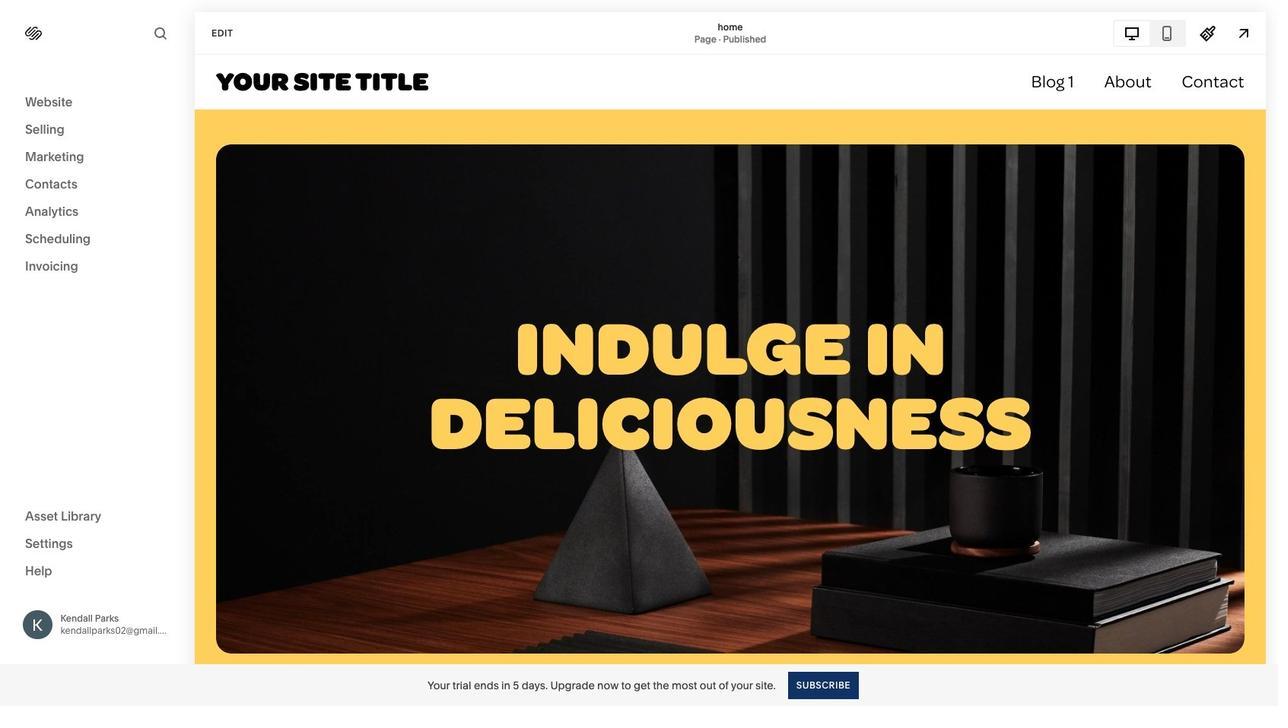 Task type: locate. For each thing, give the bounding box(es) containing it.
site preview image
[[1235, 25, 1252, 41]]

logo squarespace image
[[25, 25, 42, 42]]

search image
[[152, 25, 169, 42]]

style image
[[1200, 25, 1216, 41]]

tab list
[[1115, 21, 1185, 45]]



Task type: describe. For each thing, give the bounding box(es) containing it.
desktop image
[[1124, 25, 1140, 41]]

mobile image
[[1159, 25, 1175, 41]]



